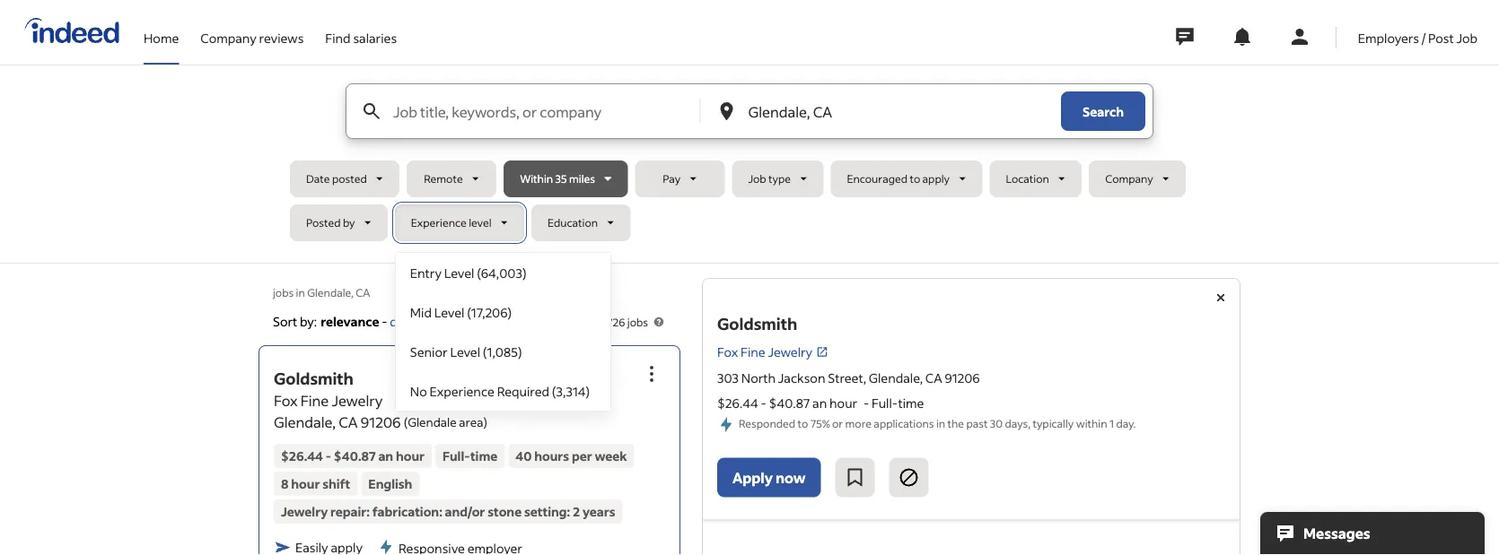 Task type: locate. For each thing, give the bounding box(es) containing it.
0 vertical spatial fine
[[741, 344, 766, 360]]

job type
[[748, 172, 791, 186]]

experience inside menu
[[430, 383, 495, 400]]

glendale, up applications on the right
[[869, 370, 923, 386]]

apply
[[923, 172, 950, 186]]

glendale, up "sort by: relevance - date"
[[307, 286, 354, 299]]

jobs up sort
[[273, 286, 294, 299]]

repair:
[[330, 504, 370, 520]]

1 vertical spatial glendale,
[[869, 370, 923, 386]]

0 horizontal spatial $26.44
[[281, 448, 323, 464]]

0 horizontal spatial hour
[[291, 476, 320, 492]]

experience level button
[[395, 205, 524, 242]]

$40.87 up the shift
[[334, 448, 376, 464]]

1 horizontal spatial to
[[910, 172, 920, 186]]

to inside popup button
[[910, 172, 920, 186]]

ca up relevance
[[356, 286, 370, 299]]

jewelry
[[768, 344, 813, 360], [332, 392, 383, 410], [281, 504, 328, 520]]

$26.44 for $26.44 - $40.87 an hour
[[281, 448, 323, 464]]

job actions menu is collapsed image
[[641, 363, 663, 385]]

Edit location text field
[[745, 84, 1025, 138]]

1 vertical spatial fox
[[274, 392, 298, 410]]

to left apply
[[910, 172, 920, 186]]

1 horizontal spatial 91206
[[945, 370, 980, 386]]

1 horizontal spatial fox
[[717, 344, 738, 360]]

91206 inside goldsmith fox fine jewelry glendale, ca 91206 ( glendale area )
[[361, 413, 401, 432]]

1 vertical spatial in
[[936, 417, 945, 430]]

level
[[444, 265, 474, 281], [434, 304, 465, 321], [450, 344, 480, 360]]

years
[[583, 504, 615, 520]]

1 vertical spatial goldsmith
[[274, 368, 354, 389]]

91206 left (
[[361, 413, 401, 432]]

full- up applications on the right
[[872, 395, 898, 412]]

experience level
[[411, 216, 492, 230]]

entry
[[410, 265, 442, 281]]

goldsmith for goldsmith fox fine jewelry glendale, ca 91206 ( glendale area )
[[274, 368, 354, 389]]

by
[[343, 216, 355, 230]]

0 horizontal spatial jewelry
[[281, 504, 328, 520]]

find salaries
[[325, 30, 397, 46]]

1 vertical spatial $40.87
[[334, 448, 376, 464]]

date posted button
[[290, 161, 400, 198]]

close job details image
[[1210, 287, 1232, 309]]

level right mid
[[434, 304, 465, 321]]

jobs left help icon
[[627, 315, 648, 329]]

1 vertical spatial jobs
[[627, 315, 648, 329]]

level for entry
[[444, 265, 474, 281]]

within
[[520, 172, 553, 186]]

1 horizontal spatial hour
[[396, 448, 425, 464]]

an up 75%
[[813, 395, 827, 412]]

company
[[200, 30, 257, 46], [1105, 172, 1153, 186]]

0 vertical spatial hour
[[830, 395, 858, 412]]

0 vertical spatial time
[[898, 395, 924, 412]]

0 horizontal spatial goldsmith
[[274, 368, 354, 389]]

pay button
[[635, 161, 725, 198]]

0 vertical spatial full-
[[872, 395, 898, 412]]

1 vertical spatial an
[[378, 448, 393, 464]]

time up applications on the right
[[898, 395, 924, 412]]

1 vertical spatial level
[[434, 304, 465, 321]]

job right post
[[1457, 30, 1478, 46]]

0 horizontal spatial jobs
[[273, 286, 294, 299]]

$40.87 down the jackson
[[769, 395, 810, 412]]

0 vertical spatial 91206
[[945, 370, 980, 386]]

8
[[281, 476, 289, 492]]

goldsmith up fox fine jewelry
[[717, 314, 798, 334]]

save this job image
[[844, 467, 866, 489]]

company inside popup button
[[1105, 172, 1153, 186]]

company left reviews
[[200, 30, 257, 46]]

1 vertical spatial $26.44
[[281, 448, 323, 464]]

1 horizontal spatial an
[[813, 395, 827, 412]]

0 horizontal spatial to
[[798, 417, 808, 430]]

1 vertical spatial full-
[[443, 448, 470, 464]]

fine up north
[[741, 344, 766, 360]]

0 vertical spatial $26.44
[[717, 395, 758, 412]]

level right entry
[[444, 265, 474, 281]]

1 vertical spatial experience
[[430, 383, 495, 400]]

1 vertical spatial hour
[[396, 448, 425, 464]]

week
[[595, 448, 627, 464]]

mid level (17,206) link
[[396, 293, 610, 332]]

0 horizontal spatial an
[[378, 448, 393, 464]]

glendale, down goldsmith button
[[274, 413, 336, 432]]

1 vertical spatial fine
[[301, 392, 329, 410]]

1 horizontal spatial company
[[1105, 172, 1153, 186]]

0 vertical spatial goldsmith
[[717, 314, 798, 334]]

2 vertical spatial level
[[450, 344, 480, 360]]

jewelry down 8 hour shift
[[281, 504, 328, 520]]

north
[[741, 370, 776, 386]]

1 vertical spatial ca
[[926, 370, 942, 386]]

goldsmith for goldsmith
[[717, 314, 798, 334]]

2 vertical spatial ca
[[339, 413, 358, 432]]

0 horizontal spatial fine
[[301, 392, 329, 410]]

jewelry up the jackson
[[768, 344, 813, 360]]

company down 'search'
[[1105, 172, 1153, 186]]

1 horizontal spatial jewelry
[[332, 392, 383, 410]]

full- down the area
[[443, 448, 470, 464]]

by:
[[300, 313, 317, 329]]

none search field containing search
[[290, 83, 1209, 412]]

0 vertical spatial jobs
[[273, 286, 294, 299]]

0 vertical spatial company
[[200, 30, 257, 46]]

goldsmith inside goldsmith fox fine jewelry glendale, ca 91206 ( glendale area )
[[274, 368, 354, 389]]

no
[[410, 383, 427, 400]]

$40.87
[[769, 395, 810, 412], [334, 448, 376, 464]]

past
[[966, 417, 988, 430]]

1 horizontal spatial $40.87
[[769, 395, 810, 412]]

to for apply
[[910, 172, 920, 186]]

glendale, for 303
[[869, 370, 923, 386]]

$26.44 up 8 hour shift
[[281, 448, 323, 464]]

$40.87 for $26.44 - $40.87 an hour
[[334, 448, 376, 464]]

salaries
[[353, 30, 397, 46]]

1 vertical spatial jewelry
[[332, 392, 383, 410]]

2
[[573, 504, 580, 520]]

0 vertical spatial an
[[813, 395, 827, 412]]

2 horizontal spatial hour
[[830, 395, 858, 412]]

0 vertical spatial experience
[[411, 216, 467, 230]]

1 vertical spatial 91206
[[361, 413, 401, 432]]

1 horizontal spatial goldsmith
[[717, 314, 798, 334]]

to left 75%
[[798, 417, 808, 430]]

jewelry repair: fabrication: and/or stone setting: 2 years
[[281, 504, 615, 520]]

ca up $26.44 - $40.87 an hour
[[339, 413, 358, 432]]

2 vertical spatial hour
[[291, 476, 320, 492]]

- up the shift
[[326, 448, 331, 464]]

hour down (
[[396, 448, 425, 464]]

post
[[1429, 30, 1454, 46]]

1 vertical spatial company
[[1105, 172, 1153, 186]]

the
[[948, 417, 964, 430]]

91206 for 303
[[945, 370, 980, 386]]

fox up 303
[[717, 344, 738, 360]]

0 vertical spatial $40.87
[[769, 395, 810, 412]]

ca inside goldsmith fox fine jewelry glendale, ca 91206 ( glendale area )
[[339, 413, 358, 432]]

notifications unread count 0 image
[[1232, 26, 1253, 48]]

ca
[[356, 286, 370, 299], [926, 370, 942, 386], [339, 413, 358, 432]]

goldsmith down by:
[[274, 368, 354, 389]]

fox fine jewelry
[[717, 344, 813, 360]]

employers / post job link
[[1358, 0, 1478, 61]]

0 vertical spatial level
[[444, 265, 474, 281]]

0 vertical spatial in
[[296, 286, 305, 299]]

0 horizontal spatial company
[[200, 30, 257, 46]]

level right senior
[[450, 344, 480, 360]]

messages
[[1304, 525, 1371, 543]]

experience up the area
[[430, 383, 495, 400]]

jewelry inside goldsmith fox fine jewelry glendale, ca 91206 ( glendale area )
[[332, 392, 383, 410]]

an
[[813, 395, 827, 412], [378, 448, 393, 464]]

education button
[[531, 205, 631, 242]]

level for mid
[[434, 304, 465, 321]]

hour right 8
[[291, 476, 320, 492]]

glendale
[[408, 415, 457, 430]]

0 horizontal spatial in
[[296, 286, 305, 299]]

experience left level at the left of the page
[[411, 216, 467, 230]]

posted by button
[[290, 205, 388, 242]]

303 north jackson street, glendale, ca 91206
[[717, 370, 980, 386]]

glendale, for goldsmith
[[274, 413, 336, 432]]

relevance
[[321, 313, 379, 329]]

0 vertical spatial to
[[910, 172, 920, 186]]

1 horizontal spatial fine
[[741, 344, 766, 360]]

2 horizontal spatial jewelry
[[768, 344, 813, 360]]

more
[[845, 417, 872, 430]]

fox down goldsmith button
[[274, 392, 298, 410]]

- up responded
[[761, 395, 766, 412]]

$26.44 down 303
[[717, 395, 758, 412]]

0 horizontal spatial time
[[470, 448, 498, 464]]

date posted
[[306, 172, 367, 186]]

0 horizontal spatial $40.87
[[334, 448, 376, 464]]

-
[[382, 313, 387, 329], [761, 395, 766, 412], [864, 395, 869, 412], [326, 448, 331, 464]]

full-time
[[443, 448, 498, 464]]

1 horizontal spatial $26.44
[[717, 395, 758, 412]]

1 horizontal spatial in
[[936, 417, 945, 430]]

to
[[910, 172, 920, 186], [798, 417, 808, 430]]

91206
[[945, 370, 980, 386], [361, 413, 401, 432]]

apply now
[[733, 469, 806, 487]]

search button
[[1061, 92, 1146, 131]]

88,726
[[592, 315, 625, 329]]

not interested image
[[898, 467, 920, 489]]

experience inside dropdown button
[[411, 216, 467, 230]]

entry level (64,003)
[[410, 265, 527, 281]]

1 vertical spatial job
[[748, 172, 766, 186]]

mid level (17,206)
[[410, 304, 512, 321]]

type
[[769, 172, 791, 186]]

sort by: relevance - date
[[273, 313, 416, 329]]

fabrication:
[[372, 504, 442, 520]]

)
[[483, 415, 487, 430]]

30
[[990, 417, 1003, 430]]

0 vertical spatial fox
[[717, 344, 738, 360]]

glendale, inside goldsmith fox fine jewelry glendale, ca 91206 ( glendale area )
[[274, 413, 336, 432]]

an for $26.44 - $40.87 an hour - full-time
[[813, 395, 827, 412]]

time down the ')'
[[470, 448, 498, 464]]

fox
[[717, 344, 738, 360], [274, 392, 298, 410]]

(64,003)
[[477, 265, 527, 281]]

jewelry down goldsmith button
[[332, 392, 383, 410]]

ca up 'responded to 75% or more applications in the past 30 days, typically within 1 day.'
[[926, 370, 942, 386]]

- left date
[[382, 313, 387, 329]]

hour up or
[[830, 395, 858, 412]]

0 vertical spatial ca
[[356, 286, 370, 299]]

job left type
[[748, 172, 766, 186]]

within
[[1076, 417, 1107, 430]]

in up by:
[[296, 286, 305, 299]]

menu containing entry level (64,003)
[[395, 252, 611, 412]]

fine down goldsmith button
[[301, 392, 329, 410]]

0 horizontal spatial 91206
[[361, 413, 401, 432]]

posted by
[[306, 216, 355, 230]]

0 horizontal spatial fox
[[274, 392, 298, 410]]

2 vertical spatial glendale,
[[274, 413, 336, 432]]

1 horizontal spatial job
[[1457, 30, 1478, 46]]

$26.44 - $40.87 an hour
[[281, 448, 425, 464]]

None search field
[[290, 83, 1209, 412]]

location
[[1006, 172, 1049, 186]]

company for company
[[1105, 172, 1153, 186]]

posted
[[332, 172, 367, 186]]

no experience required (3,314) link
[[396, 372, 610, 411]]

to for 75%
[[798, 417, 808, 430]]

an up english
[[378, 448, 393, 464]]

1 vertical spatial to
[[798, 417, 808, 430]]

in left the
[[936, 417, 945, 430]]

fine
[[741, 344, 766, 360], [301, 392, 329, 410]]

menu
[[395, 252, 611, 412]]

day.
[[1116, 417, 1136, 430]]

time
[[898, 395, 924, 412], [470, 448, 498, 464]]

0 horizontal spatial job
[[748, 172, 766, 186]]

91206 up the
[[945, 370, 980, 386]]



Task type: vqa. For each thing, say whether or not it's contained in the screenshot.
view
no



Task type: describe. For each thing, give the bounding box(es) containing it.
jobs in glendale, ca
[[273, 286, 370, 299]]

0 horizontal spatial full-
[[443, 448, 470, 464]]

job type button
[[732, 161, 824, 198]]

1 horizontal spatial jobs
[[627, 315, 648, 329]]

stone
[[488, 504, 522, 520]]

date link
[[390, 313, 416, 329]]

per
[[572, 448, 592, 464]]

senior
[[410, 344, 448, 360]]

goldsmith button
[[274, 368, 354, 389]]

location button
[[990, 161, 1082, 198]]

(17,206)
[[467, 304, 512, 321]]

mid
[[410, 304, 432, 321]]

hour for $26.44 - $40.87 an hour - full-time
[[830, 395, 858, 412]]

1
[[1110, 417, 1114, 430]]

$26.44 for $26.44 - $40.87 an hour - full-time
[[717, 395, 758, 412]]

employers
[[1358, 30, 1419, 46]]

ca for goldsmith
[[339, 413, 358, 432]]

- up more
[[864, 395, 869, 412]]

within 35 miles
[[520, 172, 595, 186]]

shift
[[323, 476, 350, 492]]

encouraged to apply button
[[831, 161, 983, 198]]

company reviews link
[[200, 0, 304, 61]]

$26.44 - $40.87 an hour - full-time
[[717, 395, 924, 412]]

responded to 75% or more applications in the past 30 days, typically within 1 day.
[[739, 417, 1136, 430]]

40 hours per week
[[516, 448, 627, 464]]

within 35 miles button
[[504, 161, 628, 198]]

hours
[[534, 448, 569, 464]]

home link
[[144, 0, 179, 61]]

encouraged to apply
[[847, 172, 950, 186]]

date
[[390, 313, 416, 329]]

303
[[717, 370, 739, 386]]

ca for 303
[[926, 370, 942, 386]]

or
[[832, 417, 843, 430]]

typically
[[1033, 417, 1074, 430]]

goldsmith fox fine jewelry glendale, ca 91206 ( glendale area )
[[274, 368, 487, 432]]

1 vertical spatial time
[[470, 448, 498, 464]]

75%
[[810, 417, 830, 430]]

days,
[[1005, 417, 1031, 430]]

/
[[1422, 30, 1426, 46]]

1 horizontal spatial full-
[[872, 395, 898, 412]]

english
[[368, 476, 412, 492]]

remote
[[424, 172, 463, 186]]

0 vertical spatial job
[[1457, 30, 1478, 46]]

level
[[469, 216, 492, 230]]

fox fine jewelry link
[[717, 343, 829, 362]]

hour for $26.44 - $40.87 an hour
[[396, 448, 425, 464]]

applications
[[874, 417, 934, 430]]

jackson
[[778, 370, 825, 386]]

0 vertical spatial glendale,
[[307, 286, 354, 299]]

search: Job title, keywords, or company text field
[[390, 84, 699, 138]]

company button
[[1089, 161, 1186, 198]]

fox inside goldsmith fox fine jewelry glendale, ca 91206 ( glendale area )
[[274, 392, 298, 410]]

messages button
[[1261, 513, 1485, 556]]

40
[[516, 448, 532, 464]]

sort
[[273, 313, 297, 329]]

help icon image
[[652, 315, 666, 329]]

(3,314)
[[552, 383, 590, 400]]

account image
[[1289, 26, 1311, 48]]

an for $26.44 - $40.87 an hour
[[378, 448, 393, 464]]

(1,085)
[[483, 344, 522, 360]]

search
[[1083, 103, 1124, 119]]

home
[[144, 30, 179, 46]]

now
[[776, 469, 806, 487]]

street,
[[828, 370, 866, 386]]

find
[[325, 30, 351, 46]]

91206 for goldsmith
[[361, 413, 401, 432]]

entry level (64,003) link
[[396, 253, 610, 293]]

no experience required (3,314)
[[410, 383, 590, 400]]

messages unread count 0 image
[[1173, 19, 1197, 55]]

$40.87 for $26.44 - $40.87 an hour - full-time
[[769, 395, 810, 412]]

8 hour shift
[[281, 476, 350, 492]]

88,726 jobs
[[592, 315, 648, 329]]

date
[[306, 172, 330, 186]]

2 vertical spatial jewelry
[[281, 504, 328, 520]]

company reviews
[[200, 30, 304, 46]]

1 horizontal spatial time
[[898, 395, 924, 412]]

senior level (1,085)
[[410, 344, 522, 360]]

0 vertical spatial jewelry
[[768, 344, 813, 360]]

miles
[[569, 172, 595, 186]]

apply
[[733, 469, 773, 487]]

fine inside goldsmith fox fine jewelry glendale, ca 91206 ( glendale area )
[[301, 392, 329, 410]]

job inside dropdown button
[[748, 172, 766, 186]]

reviews
[[259, 30, 304, 46]]

and/or
[[445, 504, 485, 520]]

employers / post job
[[1358, 30, 1478, 46]]

(
[[404, 415, 408, 430]]

company for company reviews
[[200, 30, 257, 46]]

responded
[[739, 417, 796, 430]]

apply now button
[[717, 458, 821, 498]]

level for senior
[[450, 344, 480, 360]]

encouraged
[[847, 172, 908, 186]]



